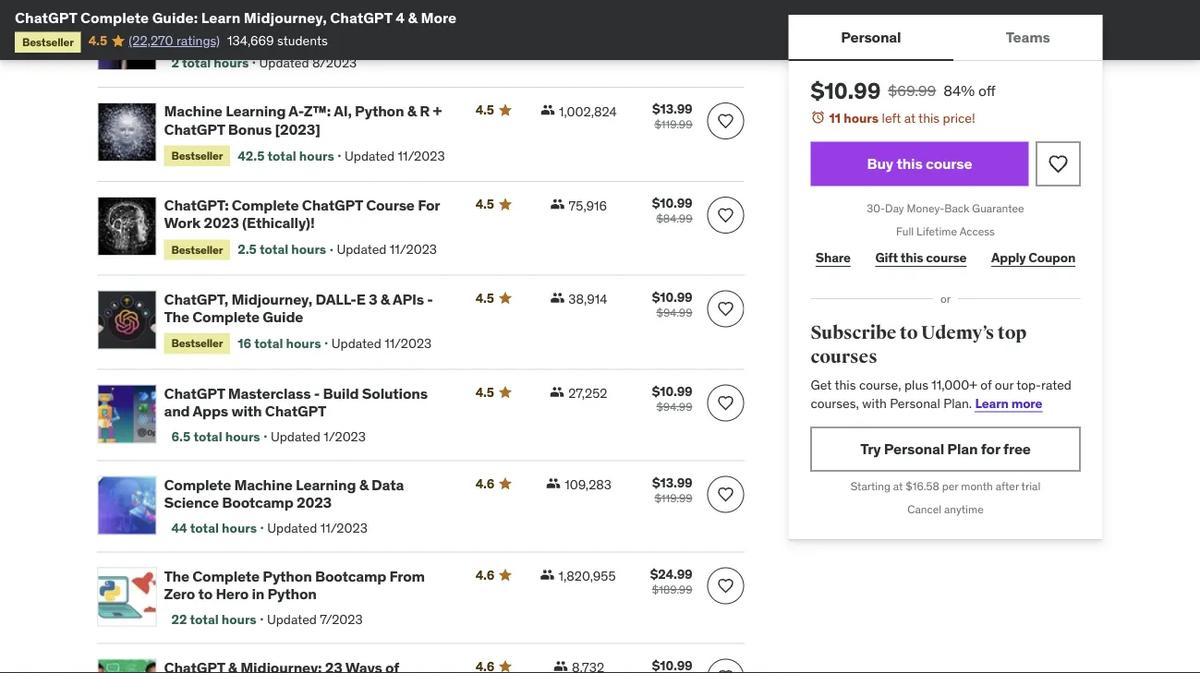 Task type: vqa. For each thing, say whether or not it's contained in the screenshot.
Try Personal Plan for free 'link'
yes



Task type: locate. For each thing, give the bounding box(es) containing it.
1 horizontal spatial learning
[[296, 476, 356, 495]]

to for introduction
[[253, 11, 267, 30]]

$13.99 right "109,283"
[[652, 475, 692, 491]]

coupon
[[1029, 249, 1076, 266]]

1 horizontal spatial machine
[[234, 476, 293, 495]]

guide
[[263, 308, 303, 327]]

to right "zero"
[[198, 585, 213, 604]]

this inside 'get this course, plus 11,000+ of our top-rated courses, with personal plan.'
[[835, 377, 856, 393]]

top-
[[1016, 377, 1041, 393]]

+
[[433, 102, 442, 121]]

this right buy
[[897, 154, 923, 173]]

this for buy
[[897, 154, 923, 173]]

chatgpt:
[[164, 196, 229, 215]]

after
[[996, 479, 1019, 494]]

xsmall image for chatgpt: complete chatgpt course for work 2023 (ethically)!
[[550, 197, 565, 212]]

$10.99 $94.99 for chatgpt masterclass - build solutions and apps with chatgpt
[[652, 383, 692, 414]]

1 vertical spatial course
[[926, 249, 967, 266]]

total right 16
[[254, 336, 283, 352]]

2
[[171, 55, 179, 72]]

1 vertical spatial $94.99
[[656, 400, 692, 414]]

0 vertical spatial midjourney,
[[244, 8, 327, 27]]

0 vertical spatial to
[[253, 11, 267, 30]]

2 4.6 from the top
[[475, 567, 494, 584]]

total right 2
[[182, 55, 211, 72]]

to inside introduction to openai api & chatgpt api for developers
[[253, 11, 267, 30]]

apis
[[393, 290, 424, 309]]

$24.99 $189.99
[[650, 566, 692, 597]]

44
[[171, 520, 187, 537]]

updated down the e
[[331, 336, 381, 352]]

z™:
[[304, 102, 331, 121]]

left
[[882, 109, 901, 126]]

hours down "guide"
[[286, 336, 321, 352]]

this inside button
[[897, 154, 923, 173]]

1 vertical spatial at
[[893, 479, 903, 494]]

& left r
[[407, 102, 417, 121]]

- right apis
[[427, 290, 433, 309]]

38,914
[[568, 292, 607, 308]]

course for buy this course
[[926, 154, 972, 173]]

to inside the subscribe to udemy's top courses
[[900, 322, 918, 345]]

2023
[[204, 214, 239, 233], [297, 493, 332, 512]]

complete up (22,270
[[80, 8, 149, 27]]

total for 16
[[254, 336, 283, 352]]

the inside the complete python bootcamp from zero to hero in python
[[164, 567, 189, 586]]

complete for chatgpt:
[[232, 196, 299, 215]]

for
[[164, 28, 183, 47], [981, 440, 1000, 459]]

for down guide:
[[164, 28, 183, 47]]

complete up 22 total hours
[[192, 567, 260, 586]]

gift
[[875, 249, 898, 266]]

updated for 44 total hours
[[267, 520, 317, 537]]

1,820,955
[[559, 569, 616, 585]]

$10.99 right 27,252
[[652, 383, 692, 400]]

4.6
[[475, 476, 494, 492], [475, 567, 494, 584]]

11
[[829, 109, 841, 126]]

introduction
[[164, 11, 250, 30]]

1 vertical spatial $119.99
[[654, 491, 692, 506]]

python
[[355, 102, 404, 121], [263, 567, 312, 586], [267, 585, 317, 604]]

0 vertical spatial learn
[[201, 8, 240, 27]]

$13.99 right 1,002,824
[[652, 101, 692, 118]]

1 vertical spatial learning
[[296, 476, 356, 495]]

42.5 total hours
[[238, 148, 334, 164]]

hours down hero
[[222, 611, 257, 628]]

learn down of
[[975, 395, 1009, 411]]

wishlist image for chatgpt: complete chatgpt course for work 2023 (ethically)!
[[716, 206, 735, 225]]

11/2023 for chatgpt: complete chatgpt course for work 2023 (ethically)!
[[390, 242, 437, 258]]

this
[[918, 109, 940, 126], [897, 154, 923, 173], [901, 249, 923, 266], [835, 377, 856, 393]]

0 vertical spatial $13.99
[[652, 101, 692, 118]]

0 vertical spatial at
[[904, 109, 916, 126]]

machine up 44 total hours
[[234, 476, 293, 495]]

$13.99 $119.99 right 1,002,824
[[652, 101, 692, 132]]

course for gift this course
[[926, 249, 967, 266]]

wishlist image
[[716, 112, 735, 131], [1047, 153, 1069, 175], [716, 206, 735, 225], [716, 300, 735, 319], [716, 394, 735, 413], [716, 486, 735, 504], [716, 577, 735, 596], [716, 669, 735, 674]]

$10.99 up 11
[[811, 77, 881, 104]]

0 horizontal spatial learning
[[226, 102, 286, 121]]

learning down updated 1/2023
[[296, 476, 356, 495]]

0 horizontal spatial 2023
[[204, 214, 239, 233]]

python right ai,
[[355, 102, 404, 121]]

tab list
[[789, 15, 1103, 61]]

1 $119.99 from the top
[[654, 118, 692, 132]]

xsmall image
[[541, 103, 555, 118], [550, 197, 565, 212], [550, 291, 565, 306], [546, 477, 561, 491], [540, 568, 555, 583], [553, 660, 568, 674]]

$94.99 for chatgpt masterclass - build solutions and apps with chatgpt
[[656, 400, 692, 414]]

$16.58
[[906, 479, 939, 494]]

machine down the 2 total hours
[[164, 102, 222, 121]]

for left free
[[981, 440, 1000, 459]]

& right 3
[[380, 290, 390, 309]]

api
[[324, 11, 348, 30], [428, 11, 452, 30]]

1 $13.99 from the top
[[652, 101, 692, 118]]

personal up $10.99 $69.99 84% off
[[841, 27, 901, 46]]

total right 2.5
[[260, 242, 288, 258]]

1 vertical spatial the
[[164, 567, 189, 586]]

0 vertical spatial $10.99 $94.99
[[652, 289, 692, 320]]

2 horizontal spatial to
[[900, 322, 918, 345]]

updated 11/2023 down "complete machine learning & data science bootcamp 2023" link
[[267, 520, 368, 537]]

$119.99 up $10.99 $84.99
[[654, 118, 692, 132]]

midjourney, inside chatgpt, midjourney, dall-e 3 & apis - the complete guide
[[231, 290, 312, 309]]

learning left the a-
[[226, 102, 286, 121]]

$13.99
[[652, 101, 692, 118], [652, 475, 692, 491]]

to left udemy's
[[900, 322, 918, 345]]

1 $13.99 $119.99 from the top
[[652, 101, 692, 132]]

buy this course button
[[811, 142, 1029, 186]]

xsmall image for complete machine learning & data science bootcamp 2023
[[546, 477, 561, 491]]

total down apps
[[193, 429, 222, 445]]

apply coupon button
[[986, 239, 1080, 276]]

75,916
[[569, 198, 607, 214]]

personal inside 'get this course, plus 11,000+ of our top-rated courses, with personal plan.'
[[890, 395, 940, 411]]

per
[[942, 479, 958, 494]]

off
[[978, 81, 996, 100]]

0 vertical spatial bootcamp
[[222, 493, 293, 512]]

2023 down updated 1/2023
[[297, 493, 332, 512]]

wishlist image for the complete python bootcamp from zero to hero in python
[[716, 577, 735, 596]]

0 vertical spatial the
[[164, 308, 189, 327]]

1 $10.99 $94.99 from the top
[[652, 289, 692, 320]]

1,002,824
[[559, 104, 617, 120]]

0 horizontal spatial learn
[[201, 8, 240, 27]]

personal
[[841, 27, 901, 46], [890, 395, 940, 411], [884, 440, 944, 459]]

chatgpt,
[[164, 290, 228, 309]]

personal up $16.58 on the right bottom
[[884, 440, 944, 459]]

bootcamp up the 7/2023
[[315, 567, 386, 586]]

2 $94.99 from the top
[[656, 400, 692, 414]]

updated down complete machine learning & data science bootcamp 2023
[[267, 520, 317, 537]]

total for 22
[[190, 611, 219, 628]]

22
[[171, 611, 187, 628]]

e
[[356, 290, 366, 309]]

course,
[[859, 377, 901, 393]]

2 $13.99 from the top
[[652, 475, 692, 491]]

hours for 22 total hours
[[222, 611, 257, 628]]

4.6 for the complete python bootcamp from zero to hero in python
[[475, 567, 494, 584]]

at left $16.58 on the right bottom
[[893, 479, 903, 494]]

subscribe
[[811, 322, 896, 345]]

learning inside complete machine learning & data science bootcamp 2023
[[296, 476, 356, 495]]

total for 2
[[182, 55, 211, 72]]

0 vertical spatial learning
[[226, 102, 286, 121]]

python up updated 7/2023
[[263, 567, 312, 586]]

1 vertical spatial $13.99 $119.99
[[652, 475, 692, 506]]

22 total hours
[[171, 611, 257, 628]]

0 vertical spatial $119.99
[[654, 118, 692, 132]]

free
[[1003, 440, 1031, 459]]

with inside 'get this course, plus 11,000+ of our top-rated courses, with personal plan.'
[[862, 395, 887, 411]]

1 vertical spatial $10.99 $94.99
[[652, 383, 692, 414]]

& right 4
[[408, 8, 417, 27]]

& left data
[[359, 476, 368, 495]]

course
[[926, 154, 972, 173], [926, 249, 967, 266]]

total right 42.5
[[268, 148, 296, 164]]

course down lifetime
[[926, 249, 967, 266]]

0 vertical spatial $94.99
[[656, 306, 692, 320]]

2 $119.99 from the top
[[654, 491, 692, 506]]

1 horizontal spatial 2023
[[297, 493, 332, 512]]

hours down [2023]
[[299, 148, 334, 164]]

11/2023 down apis
[[384, 336, 432, 352]]

with down 'course,'
[[862, 395, 887, 411]]

42.5
[[238, 148, 265, 164]]

1 the from the top
[[164, 308, 189, 327]]

4.5 right +
[[475, 102, 494, 119]]

trial
[[1021, 479, 1041, 494]]

updated 11/2023 up course
[[345, 148, 445, 164]]

apps
[[193, 402, 228, 421]]

0 horizontal spatial api
[[324, 11, 348, 30]]

& inside chatgpt, midjourney, dall-e 3 & apis - the complete guide
[[380, 290, 390, 309]]

this for get
[[835, 377, 856, 393]]

2023 inside chatgpt: complete chatgpt course for work 2023 (ethically)!
[[204, 214, 239, 233]]

lifetime
[[917, 224, 957, 239]]

$10.99 $94.99 right "38,914"
[[652, 289, 692, 320]]

$189.99
[[652, 583, 692, 597]]

hours down developers
[[214, 55, 249, 72]]

& inside complete machine learning & data science bootcamp 2023
[[359, 476, 368, 495]]

or
[[941, 292, 951, 306]]

alarm image
[[811, 110, 825, 125]]

learn
[[201, 8, 240, 27], [975, 395, 1009, 411]]

0 horizontal spatial bootcamp
[[222, 493, 293, 512]]

updated down ai,
[[345, 148, 395, 164]]

to for subscribe
[[900, 322, 918, 345]]

$10.99 $94.99 right 27,252
[[652, 383, 692, 414]]

8/2023
[[312, 55, 357, 72]]

course inside button
[[926, 154, 972, 173]]

updated up the e
[[337, 242, 387, 258]]

1 horizontal spatial bootcamp
[[315, 567, 386, 586]]

course up back
[[926, 154, 972, 173]]

personal down plus
[[890, 395, 940, 411]]

total right 44
[[190, 520, 219, 537]]

- inside chatgpt, midjourney, dall-e 3 & apis - the complete guide
[[427, 290, 433, 309]]

0 vertical spatial course
[[926, 154, 972, 173]]

wishlist image for complete machine learning & data science bootcamp 2023
[[716, 486, 735, 504]]

1 horizontal spatial api
[[428, 11, 452, 30]]

learning
[[226, 102, 286, 121], [296, 476, 356, 495]]

midjourney, up 16 total hours
[[231, 290, 312, 309]]

1 vertical spatial $13.99
[[652, 475, 692, 491]]

0 horizontal spatial machine
[[164, 102, 222, 121]]

0 horizontal spatial with
[[231, 402, 262, 421]]

11,000+
[[932, 377, 977, 393]]

hours down apps
[[225, 429, 260, 445]]

1 vertical spatial -
[[314, 384, 320, 403]]

1 horizontal spatial with
[[862, 395, 887, 411]]

to up 134,669 on the left top of the page
[[253, 11, 267, 30]]

hours for 2 total hours
[[214, 55, 249, 72]]

11/2023 down "for"
[[390, 242, 437, 258]]

- left 'build'
[[314, 384, 320, 403]]

$94.99 right "38,914"
[[656, 306, 692, 320]]

2 the from the top
[[164, 567, 189, 586]]

1 vertical spatial 4.6
[[475, 567, 494, 584]]

at inside the starting at $16.58 per month after trial cancel anytime
[[893, 479, 903, 494]]

$10.99 down $84.99
[[652, 289, 692, 306]]

1 horizontal spatial for
[[981, 440, 1000, 459]]

1 vertical spatial for
[[981, 440, 1000, 459]]

introduction to openai api & chatgpt api for developers
[[164, 11, 452, 47]]

complete inside complete machine learning & data science bootcamp 2023
[[164, 476, 231, 495]]

1 vertical spatial to
[[900, 322, 918, 345]]

bootcamp up 44 total hours
[[222, 493, 293, 512]]

api up students
[[324, 11, 348, 30]]

complete inside the complete python bootcamp from zero to hero in python
[[192, 567, 260, 586]]

2 $13.99 $119.99 from the top
[[652, 475, 692, 506]]

4.5 left (22,270
[[88, 32, 107, 49]]

price!
[[943, 109, 975, 126]]

4.5 right "for"
[[475, 196, 494, 213]]

11/2023 down r
[[398, 148, 445, 164]]

complete inside chatgpt: complete chatgpt course for work 2023 (ethically)!
[[232, 196, 299, 215]]

0 vertical spatial personal
[[841, 27, 901, 46]]

1 vertical spatial machine
[[234, 476, 293, 495]]

access
[[960, 224, 995, 239]]

this up courses,
[[835, 377, 856, 393]]

$119.99 up $24.99 at the bottom right
[[654, 491, 692, 506]]

1 $94.99 from the top
[[656, 306, 692, 320]]

learn up developers
[[201, 8, 240, 27]]

1 vertical spatial learn
[[975, 395, 1009, 411]]

the complete python bootcamp from zero to hero in python link
[[164, 567, 453, 604]]

chatgpt inside introduction to openai api & chatgpt api for developers
[[364, 11, 425, 30]]

complete up 44 total hours
[[164, 476, 231, 495]]

xsmall image for chatgpt, midjourney, dall-e 3 & apis - the complete guide
[[550, 291, 565, 306]]

with right apps
[[231, 402, 262, 421]]

0 vertical spatial $13.99 $119.99
[[652, 101, 692, 132]]

4.5 left xsmall image
[[475, 384, 494, 401]]

27,252
[[568, 386, 607, 402]]

more
[[421, 8, 457, 27]]

hours right 11
[[844, 109, 879, 126]]

r
[[420, 102, 430, 121]]

hours down complete machine learning & data science bootcamp 2023
[[222, 520, 257, 537]]

4.5 right apis
[[475, 290, 494, 307]]

bestseller for machine
[[171, 149, 223, 163]]

midjourney, up 134,669 students
[[244, 8, 327, 27]]

2.5 total hours
[[238, 242, 326, 258]]

$10.99 right 75,916 on the top of page
[[652, 195, 692, 212]]

0 horizontal spatial -
[[314, 384, 320, 403]]

1 vertical spatial personal
[[890, 395, 940, 411]]

0 horizontal spatial to
[[198, 585, 213, 604]]

2 vertical spatial personal
[[884, 440, 944, 459]]

hours for 2.5 total hours
[[291, 242, 326, 258]]

complete machine learning & data science bootcamp 2023
[[164, 476, 404, 512]]

cancel
[[907, 502, 942, 517]]

1 4.6 from the top
[[475, 476, 494, 492]]

bootcamp
[[222, 493, 293, 512], [315, 567, 386, 586]]

1 horizontal spatial -
[[427, 290, 433, 309]]

updated 11/2023 down course
[[337, 242, 437, 258]]

0 vertical spatial -
[[427, 290, 433, 309]]

$94.99 for chatgpt, midjourney, dall-e 3 & apis - the complete guide
[[656, 306, 692, 320]]

$119.99 for machine learning a-z™: ai, python & r + chatgpt bonus [2023]
[[654, 118, 692, 132]]

1 api from the left
[[324, 11, 348, 30]]

11/2023 for machine learning a-z™: ai, python & r + chatgpt bonus [2023]
[[398, 148, 445, 164]]

$13.99 $119.99 up $24.99 at the bottom right
[[652, 475, 692, 506]]

0 vertical spatial 2023
[[204, 214, 239, 233]]

0 vertical spatial for
[[164, 28, 183, 47]]

for inside introduction to openai api & chatgpt api for developers
[[164, 28, 183, 47]]

$13.99 $119.99 for complete machine learning & data science bootcamp 2023
[[652, 475, 692, 506]]

1 horizontal spatial to
[[253, 11, 267, 30]]

updated down the chatgpt masterclass - build solutions and apps with chatgpt
[[271, 429, 321, 445]]

2 $10.99 $94.99 from the top
[[652, 383, 692, 414]]

api right 4
[[428, 11, 452, 30]]

(22,270 ratings)
[[129, 32, 220, 49]]

1 vertical spatial midjourney,
[[231, 290, 312, 309]]

1 vertical spatial 2023
[[297, 493, 332, 512]]

2 vertical spatial to
[[198, 585, 213, 604]]

0 vertical spatial 4.6
[[475, 476, 494, 492]]

$94.99 right 27,252
[[656, 400, 692, 414]]

2023 up 2.5
[[204, 214, 239, 233]]

total right the 22 on the bottom of the page
[[190, 611, 219, 628]]

personal button
[[789, 15, 954, 59]]

hours down chatgpt: complete chatgpt course for work 2023 (ethically)! link
[[291, 242, 326, 258]]

4.5
[[88, 32, 107, 49], [475, 102, 494, 119], [475, 196, 494, 213], [475, 290, 494, 307], [475, 384, 494, 401]]

updated down 134,669 students
[[259, 55, 309, 72]]

complete up 2.5 total hours
[[232, 196, 299, 215]]

0 vertical spatial machine
[[164, 102, 222, 121]]

1 horizontal spatial learn
[[975, 395, 1009, 411]]

share
[[816, 249, 851, 266]]

courses,
[[811, 395, 859, 411]]

- inside the chatgpt masterclass - build solutions and apps with chatgpt
[[314, 384, 320, 403]]

updated for 2.5 total hours
[[337, 242, 387, 258]]

1 vertical spatial bootcamp
[[315, 567, 386, 586]]

updated down the complete python bootcamp from zero to hero in python
[[267, 611, 317, 628]]

11/2023 down "complete machine learning & data science bootcamp 2023" link
[[320, 520, 368, 537]]

total for 6.5
[[193, 429, 222, 445]]

0 horizontal spatial for
[[164, 28, 183, 47]]

machine inside complete machine learning & data science bootcamp 2023
[[234, 476, 293, 495]]

this right gift
[[901, 249, 923, 266]]

personal inside try personal plan for free link
[[884, 440, 944, 459]]

at right left
[[904, 109, 916, 126]]

0 horizontal spatial at
[[893, 479, 903, 494]]

complete up 16
[[192, 308, 260, 327]]

& left 4
[[351, 11, 361, 30]]

updated 11/2023 down 3
[[331, 336, 432, 352]]

rated
[[1041, 377, 1072, 393]]



Task type: describe. For each thing, give the bounding box(es) containing it.
developers
[[186, 28, 264, 47]]

updated for 16 total hours
[[331, 336, 381, 352]]

bootcamp inside the complete python bootcamp from zero to hero in python
[[315, 567, 386, 586]]

share button
[[811, 239, 856, 276]]

courses
[[811, 346, 877, 368]]

ai,
[[334, 102, 352, 121]]

109,283
[[565, 477, 612, 494]]

and
[[164, 402, 190, 421]]

2.5
[[238, 242, 257, 258]]

16
[[238, 336, 251, 352]]

updated for 22 total hours
[[267, 611, 317, 628]]

& inside the machine learning a-z™: ai, python & r + chatgpt bonus [2023]
[[407, 102, 417, 121]]

hours for 42.5 total hours
[[299, 148, 334, 164]]

solutions
[[362, 384, 428, 403]]

total for 44
[[190, 520, 219, 537]]

for
[[418, 196, 440, 215]]

hours for 44 total hours
[[222, 520, 257, 537]]

$10.99 for chatgpt masterclass - build solutions and apps with chatgpt
[[652, 383, 692, 400]]

guarantee
[[972, 201, 1024, 216]]

84%
[[944, 81, 975, 100]]

to inside the complete python bootcamp from zero to hero in python
[[198, 585, 213, 604]]

money-
[[907, 201, 944, 216]]

get
[[811, 377, 832, 393]]

try
[[860, 440, 881, 459]]

$69.99
[[888, 81, 936, 100]]

2 api from the left
[[428, 11, 452, 30]]

updated for 2 total hours
[[259, 55, 309, 72]]

course
[[366, 196, 415, 215]]

updated for 6.5 total hours
[[271, 429, 321, 445]]

work
[[164, 214, 201, 233]]

python inside the machine learning a-z™: ai, python & r + chatgpt bonus [2023]
[[355, 102, 404, 121]]

apply coupon
[[991, 249, 1076, 266]]

2023 inside complete machine learning & data science bootcamp 2023
[[297, 493, 332, 512]]

build
[[323, 384, 359, 403]]

teams button
[[954, 15, 1103, 59]]

(22,270
[[129, 32, 173, 49]]

machine learning a-z™: ai, python & r + chatgpt bonus [2023]
[[164, 102, 442, 139]]

chatgpt masterclass - build solutions and apps with chatgpt link
[[164, 384, 453, 421]]

updated 1/2023
[[271, 429, 366, 445]]

total for 42.5
[[268, 148, 296, 164]]

of
[[981, 377, 992, 393]]

bestseller for chatgpt,
[[171, 337, 223, 351]]

complete inside chatgpt, midjourney, dall-e 3 & apis - the complete guide
[[192, 308, 260, 327]]

the inside chatgpt, midjourney, dall-e 3 & apis - the complete guide
[[164, 308, 189, 327]]

openai
[[270, 11, 322, 30]]

plan.
[[943, 395, 972, 411]]

chatgpt: complete chatgpt course for work 2023 (ethically)!
[[164, 196, 440, 233]]

updated 11/2023 for for
[[337, 242, 437, 258]]

wishlist image for chatgpt, midjourney, dall-e 3 & apis - the complete guide
[[716, 300, 735, 319]]

chatgpt inside the machine learning a-z™: ai, python & r + chatgpt bonus [2023]
[[164, 120, 225, 139]]

with inside the chatgpt masterclass - build solutions and apps with chatgpt
[[231, 402, 262, 421]]

updated for 42.5 total hours
[[345, 148, 395, 164]]

gift this course
[[875, 249, 967, 266]]

chatgpt masterclass - build solutions and apps with chatgpt
[[164, 384, 428, 421]]

16 total hours
[[238, 336, 321, 352]]

$10.99 for chatgpt, midjourney, dall-e 3 & apis - the complete guide
[[652, 289, 692, 306]]

$13.99 for machine learning a-z™: ai, python & r + chatgpt bonus [2023]
[[652, 101, 692, 118]]

hero
[[216, 585, 249, 604]]

tab list containing personal
[[789, 15, 1103, 61]]

apply
[[991, 249, 1026, 266]]

updated 7/2023
[[267, 611, 363, 628]]

4.5 for chatgpt: complete chatgpt course for work 2023 (ethically)!
[[475, 196, 494, 213]]

zero
[[164, 585, 195, 604]]

4.5 for machine learning a-z™: ai, python & r + chatgpt bonus [2023]
[[475, 102, 494, 119]]

xsmall image for machine learning a-z™: ai, python & r + chatgpt bonus [2023]
[[541, 103, 555, 118]]

30-day money-back guarantee full lifetime access
[[867, 201, 1024, 239]]

chatgpt, midjourney, dall-e 3 & apis - the complete guide link
[[164, 290, 453, 327]]

learn more
[[975, 395, 1042, 411]]

xsmall image for the complete python bootcamp from zero to hero in python
[[540, 568, 555, 583]]

hours for 16 total hours
[[286, 336, 321, 352]]

dall-
[[315, 290, 356, 309]]

anytime
[[944, 502, 984, 517]]

complete for the
[[192, 567, 260, 586]]

this for gift
[[901, 249, 923, 266]]

machine inside the machine learning a-z™: ai, python & r + chatgpt bonus [2023]
[[164, 102, 222, 121]]

$10.99 $84.99
[[652, 195, 692, 226]]

11/2023 for chatgpt, midjourney, dall-e 3 & apis - the complete guide
[[384, 336, 432, 352]]

day
[[885, 201, 904, 216]]

starting at $16.58 per month after trial cancel anytime
[[851, 479, 1041, 517]]

2 total hours
[[171, 55, 249, 72]]

11 hours left at this price!
[[829, 109, 975, 126]]

4.6 for complete machine learning & data science bootcamp 2023
[[475, 476, 494, 492]]

4
[[396, 8, 405, 27]]

our
[[995, 377, 1014, 393]]

top
[[998, 322, 1027, 345]]

134,669
[[227, 32, 274, 49]]

xsmall image
[[550, 385, 565, 400]]

(ethically)!
[[242, 214, 315, 233]]

wishlist image for machine learning a-z™: ai, python & r + chatgpt bonus [2023]
[[716, 112, 735, 131]]

total for 2.5
[[260, 242, 288, 258]]

3
[[369, 290, 377, 309]]

7/2023
[[320, 611, 363, 628]]

bestseller for chatgpt:
[[171, 243, 223, 257]]

more
[[1011, 395, 1042, 411]]

science
[[164, 493, 219, 512]]

try personal plan for free
[[860, 440, 1031, 459]]

chatgpt: complete chatgpt course for work 2023 (ethically)! link
[[164, 196, 453, 233]]

$13.99 for complete machine learning & data science bootcamp 2023
[[652, 475, 692, 491]]

python right in
[[267, 585, 317, 604]]

updated 8/2023
[[259, 55, 357, 72]]

chatgpt inside chatgpt: complete chatgpt course for work 2023 (ethically)!
[[302, 196, 363, 215]]

30-
[[867, 201, 885, 216]]

plus
[[904, 377, 928, 393]]

gift this course link
[[870, 239, 972, 276]]

subscribe to udemy's top courses
[[811, 322, 1027, 368]]

$13.99 $119.99 for machine learning a-z™: ai, python & r + chatgpt bonus [2023]
[[652, 101, 692, 132]]

$10.99 $94.99 for chatgpt, midjourney, dall-e 3 & apis - the complete guide
[[652, 289, 692, 320]]

4.5 for chatgpt, midjourney, dall-e 3 & apis - the complete guide
[[475, 290, 494, 307]]

$119.99 for complete machine learning & data science bootcamp 2023
[[654, 491, 692, 506]]

personal inside personal button
[[841, 27, 901, 46]]

plan
[[947, 440, 978, 459]]

starting
[[851, 479, 891, 494]]

$24.99
[[650, 566, 692, 583]]

buy
[[867, 154, 893, 173]]

full
[[896, 224, 914, 239]]

hours for 6.5 total hours
[[225, 429, 260, 445]]

updated 11/2023 for ai,
[[345, 148, 445, 164]]

wishlist image for chatgpt masterclass - build solutions and apps with chatgpt
[[716, 394, 735, 413]]

1 horizontal spatial at
[[904, 109, 916, 126]]

learning inside the machine learning a-z™: ai, python & r + chatgpt bonus [2023]
[[226, 102, 286, 121]]

students
[[277, 32, 328, 49]]

bonus
[[228, 120, 272, 139]]

updated 11/2023 for 3
[[331, 336, 432, 352]]

this left price! at top right
[[918, 109, 940, 126]]

complete for chatgpt
[[80, 8, 149, 27]]

& inside introduction to openai api & chatgpt api for developers
[[351, 11, 361, 30]]

4.5 for chatgpt masterclass - build solutions and apps with chatgpt
[[475, 384, 494, 401]]

back
[[944, 201, 970, 216]]

$10.99 for chatgpt: complete chatgpt course for work 2023 (ethically)!
[[652, 195, 692, 212]]

teams
[[1006, 27, 1050, 46]]

ratings)
[[176, 32, 220, 49]]

try personal plan for free link
[[811, 427, 1080, 472]]

data
[[372, 476, 404, 495]]

6.5 total hours
[[171, 429, 260, 445]]

bootcamp inside complete machine learning & data science bootcamp 2023
[[222, 493, 293, 512]]



